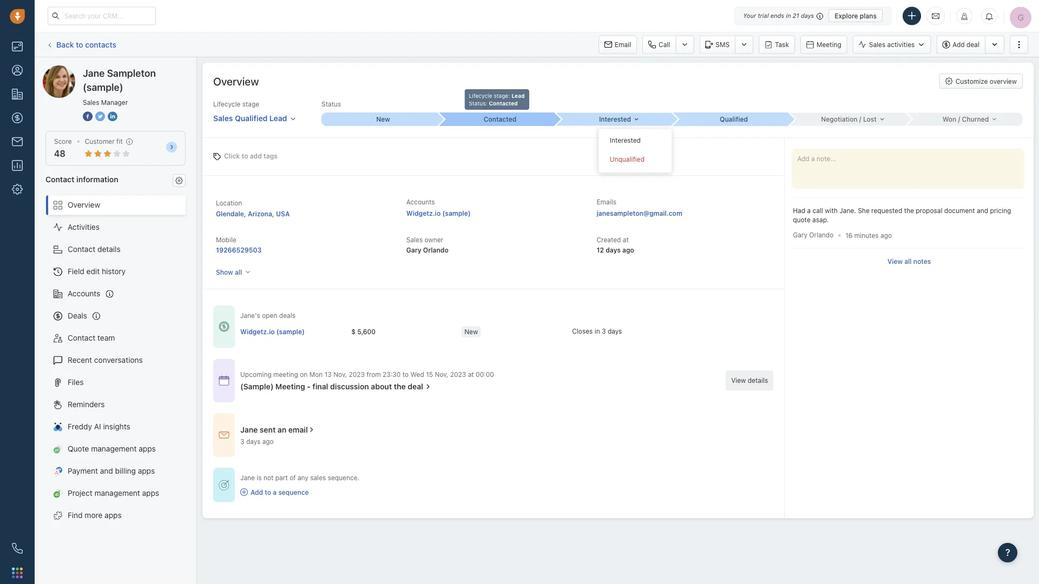 Task type: locate. For each thing, give the bounding box(es) containing it.
overview up activities
[[68, 201, 100, 210]]

1 horizontal spatial the
[[905, 207, 915, 215]]

0 horizontal spatial overview
[[68, 201, 100, 210]]

the left proposal
[[905, 207, 915, 215]]

container_wx8msf4aqz5i3rn1 image left is
[[219, 480, 230, 491]]

3
[[602, 328, 606, 336], [240, 438, 245, 446]]

1 vertical spatial in
[[595, 328, 600, 336]]

qualified link
[[673, 113, 790, 126]]

unqualified
[[610, 156, 645, 163]]

0 horizontal spatial qualified
[[235, 114, 268, 123]]

and left billing
[[100, 467, 113, 476]]

1 vertical spatial details
[[748, 377, 769, 385]]

won / churned button
[[907, 113, 1024, 126]]

1 vertical spatial meeting
[[276, 383, 305, 392]]

container_wx8msf4aqz5i3rn1 image
[[219, 322, 230, 333], [219, 376, 230, 387], [308, 427, 316, 434], [219, 430, 230, 441], [240, 489, 248, 497]]

an
[[278, 426, 287, 435]]

twitter circled image
[[95, 110, 105, 122]]

0 horizontal spatial nov,
[[334, 371, 347, 378]]

widgetz.io inside row
[[240, 328, 275, 336]]

days inside created at 12 days ago
[[606, 247, 621, 254]]

1 / from the left
[[860, 116, 862, 123]]

16 minutes ago
[[846, 232, 893, 239]]

open
[[262, 312, 278, 320]]

lead up tags
[[270, 114, 287, 123]]

0 horizontal spatial orlando
[[423, 247, 449, 254]]

status:
[[469, 100, 488, 107]]

row containing closes in 3 days
[[240, 321, 683, 344]]

to left add
[[242, 152, 248, 160]]

details
[[98, 245, 121, 254], [748, 377, 769, 385]]

deal inside button
[[967, 41, 980, 48]]

lifecycle inside lifecycle stage: lead status: contacted
[[469, 93, 493, 99]]

0 horizontal spatial add
[[251, 489, 263, 497]]

stage:
[[494, 93, 510, 99]]

0 vertical spatial overview
[[213, 75, 259, 87]]

/ right won
[[959, 116, 961, 123]]

19266529503 link
[[216, 247, 262, 254]]

1 vertical spatial overview
[[68, 201, 100, 210]]

0 horizontal spatial 2023
[[349, 371, 365, 378]]

email
[[289, 426, 308, 435]]

add down is
[[251, 489, 263, 497]]

owner
[[425, 236, 444, 244]]

0 vertical spatial all
[[905, 258, 912, 265]]

negotiation / lost link
[[790, 113, 907, 126]]

0 vertical spatial lifecycle
[[469, 93, 493, 99]]

-
[[307, 383, 311, 392]]

widgetz.io up owner
[[407, 210, 441, 217]]

nov,
[[334, 371, 347, 378], [435, 371, 449, 378]]

1 vertical spatial ago
[[623, 247, 635, 254]]

apps up payment and billing apps on the left of the page
[[139, 445, 156, 454]]

1 vertical spatial interested
[[610, 137, 641, 144]]

1 horizontal spatial add
[[953, 41, 966, 48]]

nov, right 15
[[435, 371, 449, 378]]

2 / from the left
[[959, 116, 961, 123]]

orlando inside sales owner gary orlando
[[423, 247, 449, 254]]

0 vertical spatial contacted
[[489, 100, 518, 107]]

1 vertical spatial deal
[[408, 383, 423, 392]]

0 horizontal spatial /
[[860, 116, 862, 123]]

all for show
[[235, 269, 242, 276]]

0 horizontal spatial meeting
[[276, 383, 305, 392]]

1 vertical spatial orlando
[[423, 247, 449, 254]]

accounts up owner
[[407, 199, 435, 206]]

meeting button
[[801, 35, 848, 54]]

1 horizontal spatial accounts
[[407, 199, 435, 206]]

contact up recent
[[68, 334, 95, 343]]

lead inside sales qualified lead link
[[270, 114, 287, 123]]

1 vertical spatial gary
[[407, 247, 422, 254]]

view details link
[[726, 371, 774, 391]]

0 horizontal spatial new
[[377, 116, 390, 123]]

contacted
[[489, 100, 518, 107], [484, 116, 517, 123]]

1 horizontal spatial overview
[[213, 75, 259, 87]]

2 vertical spatial contact
[[68, 334, 95, 343]]

management down payment and billing apps on the left of the page
[[95, 489, 140, 498]]

0 vertical spatial details
[[98, 245, 121, 254]]

sales up facebook circled image
[[83, 99, 99, 106]]

ago
[[881, 232, 893, 239], [623, 247, 635, 254], [262, 438, 274, 446]]

apps down payment and billing apps on the left of the page
[[142, 489, 159, 498]]

0 vertical spatial 3
[[602, 328, 606, 336]]

management
[[91, 445, 137, 454], [95, 489, 140, 498]]

at inside created at 12 days ago
[[623, 236, 629, 244]]

a down not
[[273, 489, 277, 497]]

1 horizontal spatial at
[[623, 236, 629, 244]]

days right closes
[[608, 328, 623, 336]]

1 horizontal spatial in
[[787, 12, 792, 19]]

created
[[597, 236, 621, 244]]

your trial ends in 21 days
[[744, 12, 815, 19]]

0 horizontal spatial all
[[235, 269, 242, 276]]

view for view all notes
[[888, 258, 903, 265]]

lead
[[512, 93, 525, 99], [270, 114, 287, 123]]

janesampleton@gmail.com link
[[597, 208, 683, 219]]

1 horizontal spatial a
[[808, 207, 811, 215]]

container_wx8msf4aqz5i3rn1 image
[[425, 383, 432, 391], [219, 480, 230, 491]]

/ inside button
[[860, 116, 862, 123]]

add up customize
[[953, 41, 966, 48]]

1 vertical spatial container_wx8msf4aqz5i3rn1 image
[[219, 480, 230, 491]]

management up payment and billing apps on the left of the page
[[91, 445, 137, 454]]

at
[[623, 236, 629, 244], [468, 371, 474, 378]]

lifecycle left stage
[[213, 100, 241, 108]]

add
[[953, 41, 966, 48], [251, 489, 263, 497]]

tooltip
[[465, 87, 530, 110]]

contact down activities
[[68, 245, 95, 254]]

0 vertical spatial ago
[[881, 232, 893, 239]]

gary down accounts widgetz.io (sample)
[[407, 247, 422, 254]]

container_wx8msf4aqz5i3rn1 image inside add to a sequence link
[[240, 489, 248, 497]]

view details
[[732, 377, 769, 385]]

$
[[352, 328, 356, 336]]

sales
[[310, 475, 326, 482]]

(sample) up owner
[[443, 210, 471, 217]]

ago for 3 days ago
[[262, 438, 274, 446]]

all right "show"
[[235, 269, 242, 276]]

1 horizontal spatial 3
[[602, 328, 606, 336]]

1 vertical spatial 3
[[240, 438, 245, 446]]

1 vertical spatial at
[[468, 371, 474, 378]]

phone image
[[12, 544, 23, 555]]

show
[[216, 269, 233, 276]]

the down 23:30
[[394, 383, 406, 392]]

0 vertical spatial lead
[[512, 93, 525, 99]]

0 horizontal spatial lifecycle
[[213, 100, 241, 108]]

0 vertical spatial management
[[91, 445, 137, 454]]

to right "back"
[[76, 40, 83, 49]]

0 horizontal spatial widgetz.io
[[240, 328, 275, 336]]

proposal
[[917, 207, 943, 215]]

0 horizontal spatial accounts
[[68, 290, 100, 298]]

meeting down the meeting
[[276, 383, 305, 392]]

1 horizontal spatial container_wx8msf4aqz5i3rn1 image
[[425, 383, 432, 391]]

sales owner gary orlando
[[407, 236, 449, 254]]

overview
[[213, 75, 259, 87], [68, 201, 100, 210]]

deal down wed
[[408, 383, 423, 392]]

0 vertical spatial contact
[[45, 175, 75, 184]]

call
[[659, 41, 671, 48]]

(sample) down deals
[[277, 328, 305, 336]]

widgetz.io down jane's
[[240, 328, 275, 336]]

1 horizontal spatial lifecycle
[[469, 93, 493, 99]]

in left 21
[[787, 12, 792, 19]]

meeting inside button
[[817, 41, 842, 48]]

container_wx8msf4aqz5i3rn1 image left widgetz.io (sample) at left bottom
[[219, 322, 230, 333]]

1 vertical spatial lifecycle
[[213, 100, 241, 108]]

/ inside button
[[959, 116, 961, 123]]

row
[[240, 321, 683, 344]]

0 horizontal spatial in
[[595, 328, 600, 336]]

sales qualified lead
[[213, 114, 287, 123]]

3 right closes
[[602, 328, 606, 336]]

lead inside lifecycle stage: lead status: contacted
[[512, 93, 525, 99]]

1 horizontal spatial 2023
[[451, 371, 467, 378]]

0 horizontal spatial widgetz.io (sample) link
[[240, 328, 305, 337]]

apps right more
[[105, 512, 122, 521]]

jane sampleton (sample) down contacts
[[64, 65, 153, 74]]

jane sampleton (sample) up the manager
[[83, 67, 156, 93]]

1 horizontal spatial widgetz.io
[[407, 210, 441, 217]]

view all notes
[[888, 258, 932, 265]]

12
[[597, 247, 604, 254]]

sequence.
[[328, 475, 360, 482]]

sales for sales manager
[[83, 99, 99, 106]]

not
[[264, 475, 274, 482]]

mobile
[[216, 236, 237, 244]]

ago right minutes
[[881, 232, 893, 239]]

apps for project management apps
[[142, 489, 159, 498]]

mobile 19266529503
[[216, 236, 262, 254]]

1 vertical spatial view
[[732, 377, 747, 385]]

contact
[[45, 175, 75, 184], [68, 245, 95, 254], [68, 334, 95, 343]]

management for project
[[95, 489, 140, 498]]

3 down jane sent an email
[[240, 438, 245, 446]]

jane sampleton (sample)
[[64, 65, 153, 74], [83, 67, 156, 93]]

billing
[[115, 467, 136, 476]]

contact information
[[45, 175, 118, 184]]

deal
[[967, 41, 980, 48], [408, 383, 423, 392]]

jane down "back"
[[64, 65, 81, 74]]

container_wx8msf4aqz5i3rn1 image left add to a sequence
[[240, 489, 248, 497]]

1 horizontal spatial deal
[[967, 41, 980, 48]]

any
[[298, 475, 309, 482]]

1 vertical spatial widgetz.io
[[240, 328, 275, 336]]

accounts up deals at left bottom
[[68, 290, 100, 298]]

contacted down lifecycle stage: lead status: contacted
[[484, 116, 517, 123]]

jane's
[[240, 312, 260, 320]]

0 vertical spatial deal
[[967, 41, 980, 48]]

(sample) inside accounts widgetz.io (sample)
[[443, 210, 471, 217]]

nov, right '13'
[[334, 371, 347, 378]]

lifecycle up status:
[[469, 93, 493, 99]]

all
[[905, 258, 912, 265], [235, 269, 242, 276]]

view
[[888, 258, 903, 265], [732, 377, 747, 385]]

widgetz.io (sample) link up owner
[[407, 210, 471, 217]]

add deal
[[953, 41, 980, 48]]

explore plans link
[[829, 9, 883, 22]]

deal up customize
[[967, 41, 980, 48]]

email image
[[933, 12, 940, 20]]

1 vertical spatial add
[[251, 489, 263, 497]]

ago down sent
[[262, 438, 274, 446]]

reminders
[[68, 401, 105, 409]]

widgetz.io (sample) link inside row
[[240, 328, 305, 337]]

container_wx8msf4aqz5i3rn1 image left upcoming
[[219, 376, 230, 387]]

add inside button
[[953, 41, 966, 48]]

ago right 12 at the top right of page
[[623, 247, 635, 254]]

1 horizontal spatial meeting
[[817, 41, 842, 48]]

2023 left "00:00"
[[451, 371, 467, 378]]

sales for sales activities
[[870, 41, 886, 48]]

container_wx8msf4aqz5i3rn1 image down 15
[[425, 383, 432, 391]]

in inside row
[[595, 328, 600, 336]]

arizona,
[[248, 210, 274, 218]]

1 horizontal spatial qualified
[[720, 116, 748, 123]]

/ left lost
[[860, 116, 862, 123]]

your
[[744, 12, 757, 19]]

jane down contacts
[[83, 67, 105, 79]]

sms button
[[700, 35, 736, 54]]

sales left the activities
[[870, 41, 886, 48]]

1 vertical spatial contacted
[[484, 116, 517, 123]]

0 vertical spatial view
[[888, 258, 903, 265]]

at left "00:00"
[[468, 371, 474, 378]]

0 vertical spatial gary
[[794, 231, 808, 239]]

meeting down explore
[[817, 41, 842, 48]]

0 vertical spatial and
[[978, 207, 989, 215]]

contact down 48
[[45, 175, 75, 184]]

0 horizontal spatial gary
[[407, 247, 422, 254]]

1 vertical spatial widgetz.io (sample) link
[[240, 328, 305, 337]]

meeting
[[817, 41, 842, 48], [276, 383, 305, 392]]

to down not
[[265, 489, 271, 497]]

1 vertical spatial new
[[465, 328, 478, 336]]

negotiation
[[822, 116, 858, 123]]

0 horizontal spatial ago
[[262, 438, 274, 446]]

days down created
[[606, 247, 621, 254]]

1 horizontal spatial nov,
[[435, 371, 449, 378]]

0 vertical spatial a
[[808, 207, 811, 215]]

information
[[76, 175, 118, 184]]

1 horizontal spatial new
[[465, 328, 478, 336]]

widgetz.io (sample) link down open
[[240, 328, 305, 337]]

1 vertical spatial all
[[235, 269, 242, 276]]

recent
[[68, 356, 92, 365]]

recent conversations
[[68, 356, 143, 365]]

sales down the lifecycle stage
[[213, 114, 233, 123]]

1 horizontal spatial and
[[978, 207, 989, 215]]

overview up the lifecycle stage
[[213, 75, 259, 87]]

21
[[793, 12, 800, 19]]

orlando down owner
[[423, 247, 449, 254]]

1 horizontal spatial ago
[[623, 247, 635, 254]]

and left 'pricing'
[[978, 207, 989, 215]]

all left the notes on the right of page
[[905, 258, 912, 265]]

team
[[98, 334, 115, 343]]

at right created
[[623, 236, 629, 244]]

0 horizontal spatial deal
[[408, 383, 423, 392]]

sent
[[260, 426, 276, 435]]

0 vertical spatial accounts
[[407, 199, 435, 206]]

score
[[54, 138, 72, 145]]

1 vertical spatial accounts
[[68, 290, 100, 298]]

1 horizontal spatial view
[[888, 258, 903, 265]]

days
[[802, 12, 815, 19], [606, 247, 621, 254], [608, 328, 623, 336], [246, 438, 261, 446]]

in right closes
[[595, 328, 600, 336]]

0 horizontal spatial view
[[732, 377, 747, 385]]

sales
[[870, 41, 886, 48], [83, 99, 99, 106], [213, 114, 233, 123], [407, 236, 423, 244]]

gary down quote
[[794, 231, 808, 239]]

accounts inside accounts widgetz.io (sample)
[[407, 199, 435, 206]]

1 horizontal spatial all
[[905, 258, 912, 265]]

2 2023 from the left
[[451, 371, 467, 378]]

field
[[68, 267, 84, 276]]

contacted link
[[439, 113, 556, 126]]

1 horizontal spatial details
[[748, 377, 769, 385]]

0 vertical spatial at
[[623, 236, 629, 244]]

0 vertical spatial in
[[787, 12, 792, 19]]

contact team
[[68, 334, 115, 343]]

16
[[846, 232, 853, 239]]

a left call
[[808, 207, 811, 215]]

0 vertical spatial interested
[[600, 116, 632, 123]]

interested button
[[556, 113, 673, 126]]

contacted down stage:
[[489, 100, 518, 107]]

2023 up discussion
[[349, 371, 365, 378]]

orlando down asap.
[[810, 231, 834, 239]]

lead right stage:
[[512, 93, 525, 99]]

freddy ai insights
[[68, 423, 130, 432]]

0 horizontal spatial details
[[98, 245, 121, 254]]

1 vertical spatial management
[[95, 489, 140, 498]]

0 vertical spatial the
[[905, 207, 915, 215]]

1 vertical spatial lead
[[270, 114, 287, 123]]

to left wed
[[403, 371, 409, 378]]

details for view details
[[748, 377, 769, 385]]

Search your CRM... text field
[[48, 7, 156, 25]]

1 vertical spatial a
[[273, 489, 277, 497]]

sales left owner
[[407, 236, 423, 244]]

1 horizontal spatial lead
[[512, 93, 525, 99]]

days right 21
[[802, 12, 815, 19]]

more
[[85, 512, 103, 521]]

location
[[216, 199, 242, 207]]

2 horizontal spatial ago
[[881, 232, 893, 239]]

to for add to a sequence
[[265, 489, 271, 497]]

lifecycle for lifecycle stage
[[213, 100, 241, 108]]

0 vertical spatial widgetz.io
[[407, 210, 441, 217]]



Task type: describe. For each thing, give the bounding box(es) containing it.
closes in 3 days
[[573, 328, 623, 336]]

customer
[[85, 138, 115, 145]]

widgetz.io (sample)
[[240, 328, 305, 336]]

won / churned
[[943, 116, 990, 123]]

view all notes link
[[888, 257, 932, 266]]

quote management apps
[[68, 445, 156, 454]]

lead for lifecycle stage: lead status: contacted
[[512, 93, 525, 99]]

details for contact details
[[98, 245, 121, 254]]

interested link
[[556, 113, 673, 126]]

is
[[257, 475, 262, 482]]

task
[[776, 41, 790, 48]]

/ for negotiation
[[860, 116, 862, 123]]

days down sent
[[246, 438, 261, 446]]

days inside row
[[608, 328, 623, 336]]

customize overview button
[[940, 74, 1024, 89]]

quote
[[794, 216, 811, 224]]

email
[[615, 41, 632, 48]]

to for back to contacts
[[76, 40, 83, 49]]

gary orlando
[[794, 231, 834, 239]]

mng settings image
[[175, 177, 183, 185]]

location glendale, arizona, usa
[[216, 199, 290, 218]]

$ 5,600
[[352, 328, 376, 336]]

ago inside created at 12 days ago
[[623, 247, 635, 254]]

freddy
[[68, 423, 92, 432]]

show all
[[216, 269, 242, 276]]

created at 12 days ago
[[597, 236, 635, 254]]

contact for contact details
[[68, 245, 95, 254]]

score 48
[[54, 138, 72, 159]]

upcoming meeting on mon 13 nov, 2023 from 23:30 to wed 15 nov, 2023 at 00:00
[[240, 371, 494, 378]]

widgetz.io inside accounts widgetz.io (sample)
[[407, 210, 441, 217]]

(sample)
[[240, 383, 274, 392]]

1 horizontal spatial gary
[[794, 231, 808, 239]]

ago for 16 minutes ago
[[881, 232, 893, 239]]

5,600
[[358, 328, 376, 336]]

janesampleton@gmail.com
[[597, 210, 683, 217]]

asap.
[[813, 216, 829, 224]]

0 horizontal spatial container_wx8msf4aqz5i3rn1 image
[[219, 480, 230, 491]]

back to contacts
[[56, 40, 116, 49]]

a inside had a call with jane. she requested the proposal document and pricing quote asap.
[[808, 207, 811, 215]]

contact for contact team
[[68, 334, 95, 343]]

container_wx8msf4aqz5i3rn1 image right an
[[308, 427, 316, 434]]

sales manager
[[83, 99, 128, 106]]

(sample) up the manager
[[123, 65, 153, 74]]

sales activities
[[870, 41, 915, 48]]

about
[[371, 383, 392, 392]]

activities
[[68, 223, 100, 232]]

0 vertical spatial container_wx8msf4aqz5i3rn1 image
[[425, 383, 432, 391]]

won
[[943, 116, 957, 123]]

0 horizontal spatial the
[[394, 383, 406, 392]]

quote
[[68, 445, 89, 454]]

1 nov, from the left
[[334, 371, 347, 378]]

meeting
[[274, 371, 298, 378]]

sequence
[[279, 489, 309, 497]]

apps right billing
[[138, 467, 155, 476]]

48 button
[[54, 149, 65, 159]]

lifecycle stage
[[213, 100, 259, 108]]

add to a sequence
[[251, 489, 309, 497]]

back to contacts link
[[45, 36, 117, 53]]

(sample) meeting - final discussion about the deal
[[240, 383, 423, 392]]

upcoming
[[240, 371, 272, 378]]

facebook circled image
[[83, 110, 93, 122]]

linkedin circled image
[[108, 110, 118, 122]]

qualified inside qualified link
[[720, 116, 748, 123]]

3 inside row
[[602, 328, 606, 336]]

manager
[[101, 99, 128, 106]]

00:00
[[476, 371, 494, 378]]

interested inside dropdown button
[[600, 116, 632, 123]]

ai
[[94, 423, 101, 432]]

0 vertical spatial orlando
[[810, 231, 834, 239]]

from
[[367, 371, 381, 378]]

churned
[[963, 116, 990, 123]]

apps for find more apps
[[105, 512, 122, 521]]

and inside had a call with jane. she requested the proposal document and pricing quote asap.
[[978, 207, 989, 215]]

new inside row
[[465, 328, 478, 336]]

jane is not part of any sales sequence.
[[240, 475, 360, 482]]

files
[[68, 378, 84, 387]]

0 horizontal spatial 3
[[240, 438, 245, 446]]

management for quote
[[91, 445, 137, 454]]

emails janesampleton@gmail.com
[[597, 199, 683, 217]]

contact details
[[68, 245, 121, 254]]

add
[[250, 152, 262, 160]]

lifecycle for lifecycle stage: lead status: contacted
[[469, 93, 493, 99]]

48
[[54, 149, 65, 159]]

0 vertical spatial new
[[377, 116, 390, 123]]

0 horizontal spatial and
[[100, 467, 113, 476]]

sampleton down contacts
[[83, 65, 121, 74]]

apps for quote management apps
[[139, 445, 156, 454]]

1 2023 from the left
[[349, 371, 365, 378]]

jane up 3 days ago at bottom left
[[240, 426, 258, 435]]

status
[[322, 100, 341, 108]]

the inside had a call with jane. she requested the proposal document and pricing quote asap.
[[905, 207, 915, 215]]

contacted inside lifecycle stage: lead status: contacted
[[489, 100, 518, 107]]

email button
[[599, 35, 638, 54]]

call button
[[643, 35, 676, 54]]

glendale, arizona, usa link
[[216, 210, 290, 218]]

all for view
[[905, 258, 912, 265]]

tags
[[264, 152, 278, 160]]

conversations
[[94, 356, 143, 365]]

tooltip containing lifecycle stage:
[[465, 87, 530, 110]]

explore
[[835, 12, 859, 19]]

accounts for accounts
[[68, 290, 100, 298]]

(sample) up "sales manager"
[[83, 81, 123, 93]]

sampleton up the manager
[[107, 67, 156, 79]]

negotiation / lost button
[[790, 113, 907, 126]]

0 horizontal spatial at
[[468, 371, 474, 378]]

discussion
[[330, 383, 369, 392]]

usa
[[276, 210, 290, 218]]

/ for won
[[959, 116, 961, 123]]

2 nov, from the left
[[435, 371, 449, 378]]

gary inside sales owner gary orlando
[[407, 247, 422, 254]]

ends
[[771, 12, 785, 19]]

qualified inside sales qualified lead link
[[235, 114, 268, 123]]

minutes
[[855, 232, 879, 239]]

explore plans
[[835, 12, 877, 19]]

0 horizontal spatial a
[[273, 489, 277, 497]]

add to a sequence link
[[240, 488, 360, 497]]

with
[[826, 207, 838, 215]]

project
[[68, 489, 92, 498]]

call link
[[643, 35, 676, 54]]

activities
[[888, 41, 915, 48]]

container_wx8msf4aqz5i3rn1 image left 3 days ago at bottom left
[[219, 430, 230, 441]]

view for view details
[[732, 377, 747, 385]]

add for add deal
[[953, 41, 966, 48]]

phone element
[[6, 538, 28, 560]]

on
[[300, 371, 308, 378]]

overview
[[990, 77, 1018, 85]]

1 horizontal spatial widgetz.io (sample) link
[[407, 210, 471, 217]]

accounts widgetz.io (sample)
[[407, 199, 471, 217]]

accounts for accounts widgetz.io (sample)
[[407, 199, 435, 206]]

jane left is
[[240, 475, 255, 482]]

had
[[794, 207, 806, 215]]

stage
[[242, 100, 259, 108]]

add for add to a sequence
[[251, 489, 263, 497]]

(sample) inside row
[[277, 328, 305, 336]]

jane inside jane sampleton (sample)
[[83, 67, 105, 79]]

to for click to add tags
[[242, 152, 248, 160]]

freshworks switcher image
[[12, 568, 23, 579]]

glendale,
[[216, 210, 246, 218]]

negotiation / lost
[[822, 116, 877, 123]]

lead for sales qualified lead
[[270, 114, 287, 123]]

sales inside sales owner gary orlando
[[407, 236, 423, 244]]

contact for contact information
[[45, 175, 75, 184]]

wed
[[411, 371, 424, 378]]

document
[[945, 207, 976, 215]]

payment
[[68, 467, 98, 476]]

sms
[[716, 41, 730, 48]]

sales for sales qualified lead
[[213, 114, 233, 123]]



Task type: vqa. For each thing, say whether or not it's contained in the screenshot.
View details
yes



